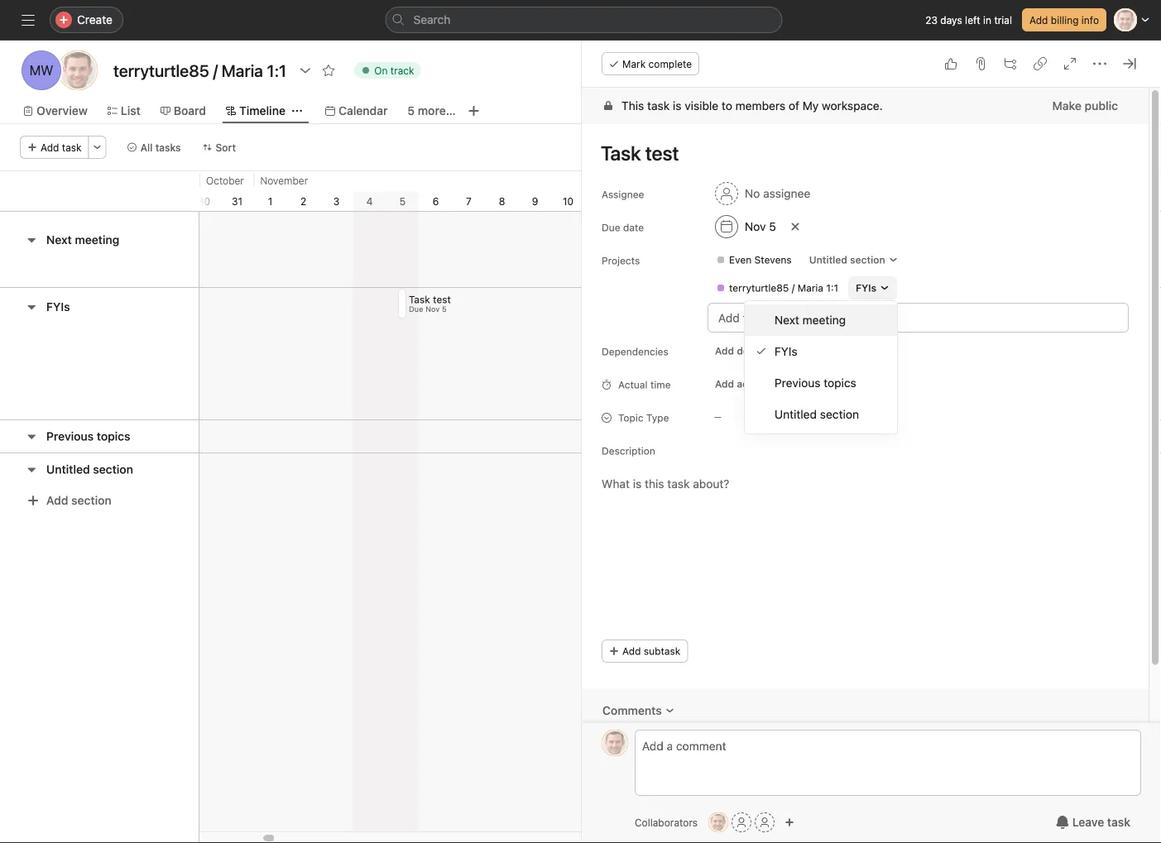Task type: vqa. For each thing, say whether or not it's contained in the screenshot.
sixth the Oct 19 from the bottom
no



Task type: locate. For each thing, give the bounding box(es) containing it.
1 vertical spatial topics
[[97, 430, 130, 443]]

2 vertical spatial untitled section
[[46, 463, 133, 477]]

add billing info button
[[1023, 8, 1107, 31]]

task
[[648, 99, 670, 113], [62, 142, 82, 153], [1108, 816, 1131, 830]]

5 left clear due date 'image'
[[770, 220, 777, 234]]

meeting inside option
[[803, 313, 846, 327]]

untitled section
[[810, 254, 886, 266], [775, 408, 860, 422], [46, 463, 133, 477]]

untitled section inside dropdown button
[[810, 254, 886, 266]]

1 vertical spatial next
[[775, 313, 800, 327]]

add dependencies
[[716, 345, 805, 357]]

1 horizontal spatial next meeting
[[775, 313, 846, 327]]

0 horizontal spatial previous
[[46, 430, 94, 443]]

collapse task list for the section fyis image
[[25, 301, 38, 314]]

leave
[[1073, 816, 1105, 830]]

make public
[[1053, 99, 1119, 113]]

section up fyis popup button
[[851, 254, 886, 266]]

0 vertical spatial nov
[[745, 220, 766, 234]]

tt
[[70, 63, 86, 78], [609, 738, 622, 749], [713, 817, 725, 829]]

even stevens
[[730, 254, 792, 266]]

next meeting option
[[745, 305, 898, 336]]

1 horizontal spatial tt button
[[709, 813, 729, 833]]

start
[[831, 378, 855, 390]]

previous topics left timer
[[775, 376, 857, 390]]

mark complete button
[[602, 52, 700, 75]]

1 vertical spatial meeting
[[803, 313, 846, 327]]

tt button right collaborators
[[709, 813, 729, 833]]

time right "actual"
[[651, 379, 671, 391]]

0 vertical spatial untitled section
[[810, 254, 886, 266]]

add subtask button
[[602, 640, 688, 663]]

description
[[602, 446, 656, 457]]

0 vertical spatial due
[[602, 222, 621, 234]]

meeting right collapse task list for the section next meeting image
[[75, 233, 119, 247]]

1 vertical spatial previous topics
[[46, 430, 130, 443]]

2 horizontal spatial fyis
[[856, 282, 877, 294]]

terryturtle85
[[730, 282, 789, 294]]

tt button
[[602, 730, 629, 757], [709, 813, 729, 833]]

fyis
[[856, 282, 877, 294], [46, 300, 70, 314], [775, 345, 798, 359]]

add left 'billing'
[[1030, 14, 1049, 26]]

expand sidebar image
[[22, 13, 35, 27]]

actual time
[[619, 379, 671, 391]]

3
[[334, 195, 340, 207]]

1 vertical spatial untitled
[[775, 408, 817, 422]]

add inside dropdown button
[[716, 378, 735, 390]]

leave task button
[[1046, 808, 1142, 838]]

all
[[140, 142, 153, 153]]

meeting
[[75, 233, 119, 247], [803, 313, 846, 327]]

add for add task
[[41, 142, 59, 153]]

meeting down 1:1
[[803, 313, 846, 327]]

1 horizontal spatial previous
[[775, 376, 821, 390]]

create button
[[50, 7, 123, 33]]

9
[[532, 195, 539, 207]]

tt button down comments
[[602, 730, 629, 757]]

fyis down untitled section dropdown button
[[856, 282, 877, 294]]

next meeting down maria
[[775, 313, 846, 327]]

add or remove collaborators image
[[785, 818, 795, 828]]

october
[[206, 175, 244, 186]]

untitled up add section button
[[46, 463, 90, 477]]

test
[[434, 294, 452, 305]]

main content
[[582, 88, 1149, 783]]

untitled section up 1:1
[[810, 254, 886, 266]]

section down untitled section button
[[71, 494, 112, 508]]

fyis button
[[849, 277, 898, 300]]

add to starred image
[[322, 64, 336, 77]]

0 horizontal spatial fyis
[[46, 300, 70, 314]]

1 horizontal spatial time
[[769, 378, 790, 390]]

on
[[374, 65, 388, 76]]

assignee
[[602, 189, 645, 200]]

main content inside task test dialog
[[582, 88, 1149, 783]]

1 vertical spatial tt
[[609, 738, 622, 749]]

—
[[715, 412, 722, 422]]

task for add
[[62, 142, 82, 153]]

timeline link
[[226, 102, 286, 120]]

time right actual
[[769, 378, 790, 390]]

Task Name text field
[[590, 134, 1130, 172]]

untitled inside dropdown button
[[810, 254, 848, 266]]

2 vertical spatial tt
[[713, 817, 725, 829]]

untitled down add actual time dropdown button
[[775, 408, 817, 422]]

tab actions image
[[292, 106, 302, 116]]

add down untitled section button
[[46, 494, 68, 508]]

next meeting button
[[46, 225, 119, 255]]

0 vertical spatial untitled
[[810, 254, 848, 266]]

5 inside dropdown button
[[770, 220, 777, 234]]

section down previous topics button
[[93, 463, 133, 477]]

fyis right collapse task list for the section fyis icon
[[46, 300, 70, 314]]

overview link
[[23, 102, 88, 120]]

add subtask image
[[1005, 57, 1018, 70]]

0 vertical spatial topics
[[824, 376, 857, 390]]

assignee
[[764, 187, 811, 200]]

5 right task
[[443, 305, 447, 314]]

untitled inside button
[[46, 463, 90, 477]]

0 vertical spatial next
[[46, 233, 72, 247]]

0 horizontal spatial tt button
[[602, 730, 629, 757]]

None text field
[[109, 55, 291, 85]]

0 horizontal spatial meeting
[[75, 233, 119, 247]]

0 horizontal spatial due
[[410, 305, 424, 314]]

type
[[647, 412, 669, 424]]

untitled up 1:1
[[810, 254, 848, 266]]

billing
[[1052, 14, 1079, 26]]

2 vertical spatial untitled
[[46, 463, 90, 477]]

0 horizontal spatial next meeting
[[46, 233, 119, 247]]

1 horizontal spatial fyis
[[775, 345, 798, 359]]

0 horizontal spatial next
[[46, 233, 72, 247]]

0 vertical spatial next meeting
[[46, 233, 119, 247]]

0 horizontal spatial time
[[651, 379, 671, 391]]

november
[[260, 175, 308, 186]]

next
[[46, 233, 72, 247], [775, 313, 800, 327]]

track
[[391, 65, 415, 76]]

untitled section down the start
[[775, 408, 860, 422]]

0 vertical spatial task
[[648, 99, 670, 113]]

comments
[[603, 704, 662, 718]]

maria
[[798, 282, 824, 294]]

5 inside popup button
[[408, 104, 415, 118]]

add for add section
[[46, 494, 68, 508]]

my
[[803, 99, 819, 113]]

previous topics
[[775, 376, 857, 390], [46, 430, 130, 443]]

1 vertical spatial untitled section
[[775, 408, 860, 422]]

nov 5 button
[[708, 212, 784, 242]]

task left is
[[648, 99, 670, 113]]

public
[[1085, 99, 1119, 113]]

topics inside button
[[97, 430, 130, 443]]

full screen image
[[1064, 57, 1077, 70]]

nov inside nov 5 dropdown button
[[745, 220, 766, 234]]

0 horizontal spatial nov
[[426, 305, 440, 314]]

1 vertical spatial due
[[410, 305, 424, 314]]

add tab image
[[468, 104, 481, 118]]

1 vertical spatial tt button
[[709, 813, 729, 833]]

board
[[174, 104, 206, 118]]

task inside button
[[62, 142, 82, 153]]

1 vertical spatial previous
[[46, 430, 94, 443]]

0 horizontal spatial tt
[[70, 63, 86, 78]]

add down overview link
[[41, 142, 59, 153]]

main content containing this task is visible to members of my workspace.
[[582, 88, 1149, 783]]

4
[[367, 195, 373, 207]]

0 horizontal spatial previous topics
[[46, 430, 130, 443]]

0 horizontal spatial topics
[[97, 430, 130, 443]]

1 horizontal spatial nov
[[745, 220, 766, 234]]

2 vertical spatial task
[[1108, 816, 1131, 830]]

info
[[1082, 14, 1100, 26]]

due left date
[[602, 222, 621, 234]]

add left subtask on the bottom right
[[623, 646, 641, 658]]

untitled
[[810, 254, 848, 266], [775, 408, 817, 422], [46, 463, 90, 477]]

next meeting right collapse task list for the section next meeting image
[[46, 233, 119, 247]]

1 horizontal spatial due
[[602, 222, 621, 234]]

search list box
[[385, 7, 783, 33]]

23 days left in trial
[[926, 14, 1013, 26]]

2 vertical spatial fyis
[[775, 345, 798, 359]]

topics left timer
[[824, 376, 857, 390]]

5
[[408, 104, 415, 118], [400, 195, 406, 207], [770, 220, 777, 234], [443, 305, 447, 314]]

topics up untitled section button
[[97, 430, 130, 443]]

untitled section up add section
[[46, 463, 133, 477]]

start timer button
[[805, 373, 889, 396]]

1 vertical spatial nov
[[426, 305, 440, 314]]

fyis up add actual time dropdown button
[[775, 345, 798, 359]]

previous inside button
[[46, 430, 94, 443]]

tt down comments
[[609, 738, 622, 749]]

section down the start
[[821, 408, 860, 422]]

task right leave
[[1108, 816, 1131, 830]]

tt right mw
[[70, 63, 86, 78]]

add up add actual time dropdown button
[[716, 345, 735, 357]]

30
[[198, 195, 210, 207]]

5 left 'more…'
[[408, 104, 415, 118]]

dependencies
[[602, 346, 669, 358]]

calendar
[[339, 104, 388, 118]]

copy task link image
[[1034, 57, 1048, 70]]

previous
[[775, 376, 821, 390], [46, 430, 94, 443]]

collapse task list for the section untitled section image
[[25, 463, 38, 477]]

comments button
[[592, 696, 686, 726]]

1 horizontal spatial task
[[648, 99, 670, 113]]

sort button
[[195, 136, 244, 159]]

nov
[[745, 220, 766, 234], [426, 305, 440, 314]]

mw
[[29, 63, 53, 78]]

all tasks
[[140, 142, 181, 153]]

next down terryturtle85 / maria 1:1
[[775, 313, 800, 327]]

no assignee button
[[708, 179, 818, 209]]

date
[[624, 222, 644, 234]]

previous topics button
[[46, 422, 130, 452]]

1 vertical spatial next meeting
[[775, 313, 846, 327]]

complete
[[649, 58, 692, 70]]

0 vertical spatial previous
[[775, 376, 821, 390]]

previous topics up untitled section button
[[46, 430, 130, 443]]

add actual time
[[716, 378, 790, 390]]

left
[[966, 14, 981, 26]]

0 vertical spatial meeting
[[75, 233, 119, 247]]

0 horizontal spatial task
[[62, 142, 82, 153]]

2 horizontal spatial task
[[1108, 816, 1131, 830]]

1 vertical spatial task
[[62, 142, 82, 153]]

section inside add section button
[[71, 494, 112, 508]]

search
[[414, 13, 451, 27]]

task inside 'button'
[[1108, 816, 1131, 830]]

1 horizontal spatial tt
[[609, 738, 622, 749]]

1 horizontal spatial meeting
[[803, 313, 846, 327]]

previous right "collapse task list for the section previous topics" icon
[[46, 430, 94, 443]]

add section
[[46, 494, 112, 508]]

1 horizontal spatial previous topics
[[775, 376, 857, 390]]

calendar link
[[325, 102, 388, 120]]

tt right collaborators
[[713, 817, 725, 829]]

0 vertical spatial tt button
[[602, 730, 629, 757]]

0 vertical spatial fyis
[[856, 282, 877, 294]]

1 horizontal spatial next
[[775, 313, 800, 327]]

projects element
[[690, 245, 1148, 303]]

time inside dropdown button
[[769, 378, 790, 390]]

next right collapse task list for the section next meeting image
[[46, 233, 72, 247]]

add left actual
[[716, 378, 735, 390]]

task left the more actions icon
[[62, 142, 82, 153]]

due left test
[[410, 305, 424, 314]]

add billing info
[[1030, 14, 1100, 26]]

previous down dependencies
[[775, 376, 821, 390]]

add for add subtask
[[623, 646, 641, 658]]

next meeting
[[46, 233, 119, 247], [775, 313, 846, 327]]



Task type: describe. For each thing, give the bounding box(es) containing it.
add dependencies button
[[708, 340, 812, 363]]

untitled section button
[[46, 455, 133, 485]]

board link
[[161, 102, 206, 120]]

add for add billing info
[[1030, 14, 1049, 26]]

mark
[[623, 58, 646, 70]]

section inside untitled section dropdown button
[[851, 254, 886, 266]]

6
[[433, 195, 439, 207]]

task for this
[[648, 99, 670, 113]]

dependencies
[[737, 345, 805, 357]]

23
[[926, 14, 938, 26]]

to
[[722, 99, 733, 113]]

timeline
[[239, 104, 286, 118]]

overview
[[36, 104, 88, 118]]

collaborators
[[635, 817, 698, 829]]

0 vertical spatial previous topics
[[775, 376, 857, 390]]

due inside task test dialog
[[602, 222, 621, 234]]

more…
[[418, 104, 456, 118]]

is
[[673, 99, 682, 113]]

task
[[410, 294, 431, 305]]

5 inside the task test due nov 5
[[443, 305, 447, 314]]

1:1
[[827, 282, 839, 294]]

search button
[[385, 7, 783, 33]]

add for add actual time
[[716, 378, 735, 390]]

list
[[121, 104, 141, 118]]

0 likes. click to like this task image
[[945, 57, 958, 70]]

clear due date image
[[791, 222, 801, 232]]

workspace.
[[822, 99, 883, 113]]

even stevens link
[[710, 252, 799, 268]]

collapse task list for the section next meeting image
[[25, 234, 38, 247]]

add subtask
[[623, 646, 681, 658]]

actual
[[619, 379, 648, 391]]

sort
[[216, 142, 236, 153]]

this task is visible to members of my workspace.
[[622, 99, 883, 113]]

Add task to a project... text field
[[708, 303, 1130, 333]]

fyis inside fyis popup button
[[856, 282, 877, 294]]

5 more…
[[408, 104, 456, 118]]

list link
[[108, 102, 141, 120]]

5 left 6
[[400, 195, 406, 207]]

2
[[301, 195, 307, 207]]

make
[[1053, 99, 1082, 113]]

nov 5
[[745, 220, 777, 234]]

add task
[[41, 142, 82, 153]]

on track button
[[347, 59, 429, 82]]

1
[[268, 195, 273, 207]]

next meeting inside option
[[775, 313, 846, 327]]

create
[[77, 13, 113, 27]]

timer
[[858, 378, 883, 390]]

due inside the task test due nov 5
[[410, 305, 424, 314]]

1 horizontal spatial topics
[[824, 376, 857, 390]]

add section button
[[20, 486, 118, 516]]

members
[[736, 99, 786, 113]]

terryturtle85 / maria 1:1 link
[[710, 280, 846, 296]]

31
[[232, 195, 243, 207]]

leave task
[[1073, 816, 1131, 830]]

untitled section button
[[802, 248, 907, 272]]

close details image
[[1124, 57, 1137, 70]]

show options image
[[299, 64, 312, 77]]

topic
[[619, 412, 644, 424]]

task test due nov 5
[[410, 294, 452, 314]]

7
[[466, 195, 472, 207]]

0 vertical spatial tt
[[70, 63, 86, 78]]

nov inside the task test due nov 5
[[426, 305, 440, 314]]

start timer
[[831, 378, 883, 390]]

attachments: add a file to this task, task test image
[[975, 57, 988, 70]]

task test dialog
[[582, 41, 1162, 844]]

projects
[[602, 255, 640, 267]]

/
[[792, 282, 795, 294]]

this
[[622, 99, 645, 113]]

1 vertical spatial fyis
[[46, 300, 70, 314]]

task for leave
[[1108, 816, 1131, 830]]

due date
[[602, 222, 644, 234]]

more actions image
[[92, 142, 102, 152]]

add task button
[[20, 136, 89, 159]]

— button
[[708, 406, 807, 429]]

no
[[745, 187, 761, 200]]

section inside untitled section button
[[93, 463, 133, 477]]

next inside button
[[46, 233, 72, 247]]

add actual time button
[[708, 373, 798, 396]]

more actions for this task image
[[1094, 57, 1107, 70]]

collapse task list for the section previous topics image
[[25, 430, 38, 443]]

subtask
[[644, 646, 681, 658]]

stevens
[[755, 254, 792, 266]]

8
[[499, 195, 505, 207]]

2 horizontal spatial tt
[[713, 817, 725, 829]]

make public button
[[1042, 91, 1130, 121]]

add for add dependencies
[[716, 345, 735, 357]]

5 more… button
[[408, 102, 456, 120]]

meeting inside button
[[75, 233, 119, 247]]

terryturtle85 / maria 1:1
[[730, 282, 839, 294]]

all tasks button
[[120, 136, 188, 159]]

topic type
[[619, 412, 669, 424]]

next inside option
[[775, 313, 800, 327]]

no assignee
[[745, 187, 811, 200]]

visible
[[685, 99, 719, 113]]



